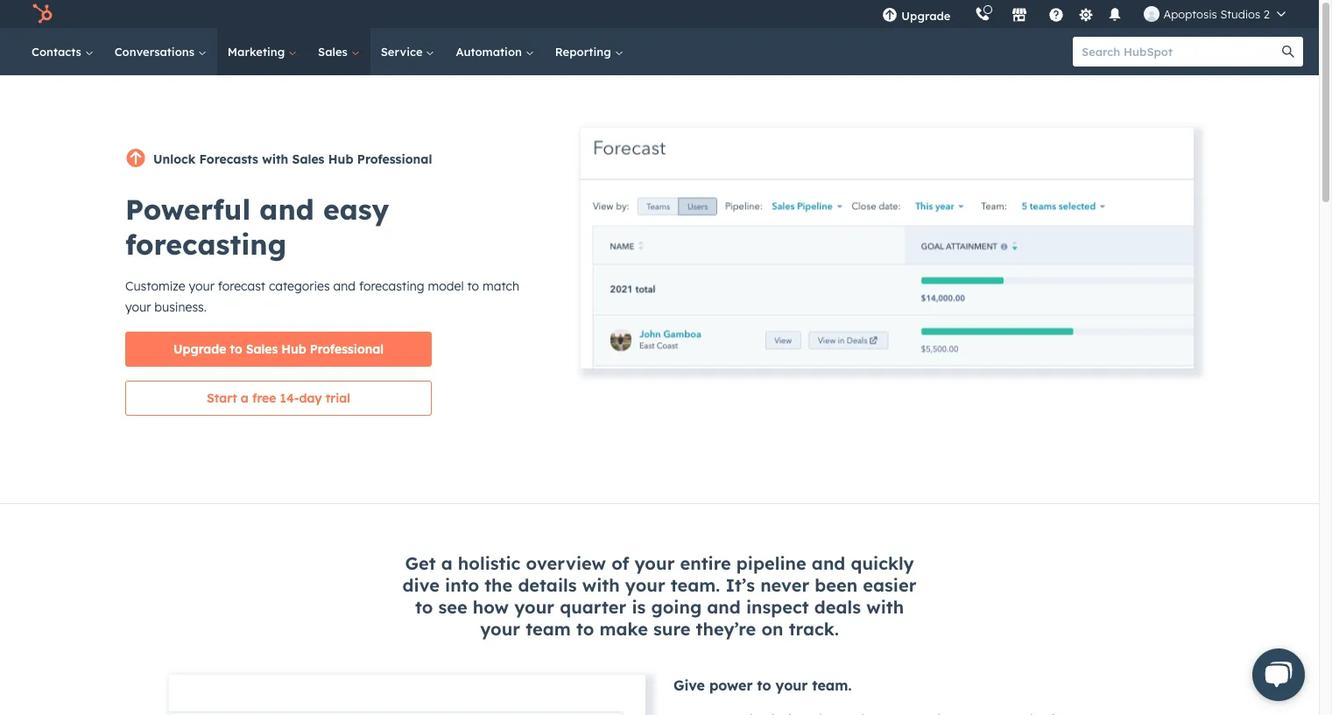 Task type: describe. For each thing, give the bounding box(es) containing it.
hub inside upgrade to sales hub professional link
[[281, 342, 306, 357]]

on
[[761, 618, 783, 640]]

upgrade to sales hub professional link
[[125, 332, 432, 367]]

0 vertical spatial hub
[[328, 152, 353, 167]]

a for holistic
[[441, 553, 453, 575]]

marketing
[[228, 45, 288, 59]]

and inside powerful and easy forecasting
[[260, 192, 314, 227]]

give
[[673, 677, 705, 695]]

conversations
[[114, 45, 198, 59]]

see
[[438, 596, 467, 618]]

settings link
[[1075, 5, 1097, 23]]

0 vertical spatial professional
[[357, 152, 432, 167]]

pipeline
[[736, 553, 806, 575]]

they're
[[696, 618, 756, 640]]

never
[[760, 575, 809, 596]]

details
[[518, 575, 577, 596]]

calling icon image
[[975, 7, 991, 23]]

free
[[252, 391, 276, 406]]

studios
[[1220, 7, 1260, 21]]

customize
[[125, 279, 185, 294]]

your down on
[[776, 677, 808, 695]]

apoptosis
[[1163, 7, 1217, 21]]

deals
[[814, 596, 861, 618]]

hubspot image
[[32, 4, 53, 25]]

to right power
[[757, 677, 771, 695]]

to up 'start'
[[230, 342, 242, 357]]

a for free
[[241, 391, 249, 406]]

get
[[405, 553, 436, 575]]

unlock forecasts with sales hub professional
[[153, 152, 432, 167]]

contacts link
[[21, 28, 104, 75]]

2 vertical spatial sales
[[246, 342, 278, 357]]

reporting
[[555, 45, 614, 59]]

reporting link
[[545, 28, 634, 75]]

1 vertical spatial sales
[[292, 152, 324, 167]]

search button
[[1273, 37, 1303, 67]]

going
[[651, 596, 702, 618]]

into
[[445, 575, 479, 596]]

notifications image
[[1107, 8, 1123, 24]]

forecasting inside customize your forecast categories and forecasting model to match your business.
[[359, 279, 424, 294]]

to right team
[[576, 618, 594, 640]]

chat widget region
[[1224, 631, 1319, 716]]

upgrade for upgrade
[[902, 9, 951, 23]]

start a free 14-day trial
[[207, 391, 350, 406]]

your up business.
[[189, 279, 214, 294]]

tara schultz image
[[1144, 6, 1160, 22]]

1 vertical spatial professional
[[310, 342, 384, 357]]

help button
[[1042, 0, 1071, 28]]

team
[[526, 618, 571, 640]]

2
[[1264, 7, 1270, 21]]

contacts
[[32, 45, 85, 59]]

inspect
[[746, 596, 809, 618]]

calling icon button
[[968, 3, 998, 25]]

forecast
[[218, 279, 265, 294]]

automation
[[456, 45, 525, 59]]

your right of
[[634, 553, 675, 575]]

0 vertical spatial sales
[[318, 45, 351, 59]]



Task type: locate. For each thing, give the bounding box(es) containing it.
to right model
[[467, 279, 479, 294]]

powerful and easy forecasting
[[125, 192, 389, 262]]

to
[[467, 279, 479, 294], [230, 342, 242, 357], [415, 596, 433, 618], [576, 618, 594, 640], [757, 677, 771, 695]]

0 horizontal spatial upgrade
[[173, 342, 226, 357]]

upgrade inside menu
[[902, 9, 951, 23]]

categories
[[269, 279, 330, 294]]

power
[[709, 677, 753, 695]]

a inside get a holistic overview of your entire pipeline and quickly dive into the details with your team. it's never been easier to see how your quarter is going and inspect deals with your team to make sure they're on track.
[[441, 553, 453, 575]]

been
[[815, 575, 858, 596]]

day
[[299, 391, 322, 406]]

dive
[[402, 575, 440, 596]]

and down entire
[[707, 596, 741, 618]]

make
[[599, 618, 648, 640]]

holistic
[[458, 553, 521, 575]]

a
[[241, 391, 249, 406], [441, 553, 453, 575]]

service link
[[370, 28, 445, 75]]

get a holistic overview of your entire pipeline and quickly dive into the details with your team. it's never been easier to see how your quarter is going and inspect deals with your team to make sure they're on track.
[[402, 553, 916, 640]]

quickly
[[851, 553, 914, 575]]

0 horizontal spatial a
[[241, 391, 249, 406]]

is
[[632, 596, 646, 618]]

conversations link
[[104, 28, 217, 75]]

your down the
[[480, 618, 520, 640]]

entire
[[680, 553, 731, 575]]

apoptosis studios 2
[[1163, 7, 1270, 21]]

forecasting
[[125, 227, 286, 262], [359, 279, 424, 294]]

the
[[485, 575, 513, 596]]

1 horizontal spatial team.
[[812, 677, 852, 695]]

and
[[260, 192, 314, 227], [333, 279, 356, 294], [812, 553, 845, 575], [707, 596, 741, 618]]

upgrade image
[[882, 8, 898, 24]]

0 horizontal spatial hub
[[281, 342, 306, 357]]

hub up easy
[[328, 152, 353, 167]]

your right the
[[514, 596, 554, 618]]

start
[[207, 391, 237, 406]]

with
[[262, 152, 288, 167], [582, 575, 620, 596], [866, 596, 904, 618]]

overview
[[526, 553, 606, 575]]

sure
[[653, 618, 691, 640]]

to inside customize your forecast categories and forecasting model to match your business.
[[467, 279, 479, 294]]

how
[[473, 596, 509, 618]]

Search HubSpot search field
[[1073, 37, 1287, 67]]

your up the make
[[625, 575, 665, 596]]

forecasting inside powerful and easy forecasting
[[125, 227, 286, 262]]

and down unlock forecasts with sales hub professional
[[260, 192, 314, 227]]

with left is
[[582, 575, 620, 596]]

1 horizontal spatial forecasting
[[359, 279, 424, 294]]

14-
[[280, 391, 299, 406]]

powerful
[[125, 192, 251, 227]]

sales left "service"
[[318, 45, 351, 59]]

menu item
[[963, 0, 966, 28]]

quarter
[[560, 596, 626, 618]]

1 vertical spatial hub
[[281, 342, 306, 357]]

and up deals
[[812, 553, 845, 575]]

unlock
[[153, 152, 195, 167]]

0 horizontal spatial with
[[262, 152, 288, 167]]

help image
[[1049, 8, 1064, 24]]

trial
[[326, 391, 350, 406]]

0 horizontal spatial team.
[[671, 575, 720, 596]]

hubspot link
[[21, 4, 66, 25]]

1 vertical spatial forecasting
[[359, 279, 424, 294]]

1 horizontal spatial with
[[582, 575, 620, 596]]

give power to your team.
[[673, 677, 852, 695]]

with down quickly
[[866, 596, 904, 618]]

1 horizontal spatial hub
[[328, 152, 353, 167]]

1 vertical spatial team.
[[812, 677, 852, 695]]

0 vertical spatial team.
[[671, 575, 720, 596]]

team. down track. at the bottom right
[[812, 677, 852, 695]]

1 vertical spatial a
[[441, 553, 453, 575]]

professional
[[357, 152, 432, 167], [310, 342, 384, 357]]

forecasting left model
[[359, 279, 424, 294]]

customize your forecast categories and forecasting model to match your business.
[[125, 279, 519, 315]]

0 vertical spatial forecasting
[[125, 227, 286, 262]]

track.
[[789, 618, 839, 640]]

and inside customize your forecast categories and forecasting model to match your business.
[[333, 279, 356, 294]]

hub up 14-
[[281, 342, 306, 357]]

service
[[381, 45, 426, 59]]

menu containing apoptosis studios 2
[[870, 0, 1298, 28]]

sales up easy
[[292, 152, 324, 167]]

marketplaces button
[[1001, 0, 1038, 28]]

to left see at the left bottom
[[415, 596, 433, 618]]

professional up the trial
[[310, 342, 384, 357]]

your
[[189, 279, 214, 294], [125, 300, 151, 315], [634, 553, 675, 575], [625, 575, 665, 596], [514, 596, 554, 618], [480, 618, 520, 640], [776, 677, 808, 695]]

marketing link
[[217, 28, 307, 75]]

forecasts
[[199, 152, 258, 167]]

0 vertical spatial upgrade
[[902, 9, 951, 23]]

team.
[[671, 575, 720, 596], [812, 677, 852, 695]]

notifications button
[[1100, 0, 1130, 28]]

sales
[[318, 45, 351, 59], [292, 152, 324, 167], [246, 342, 278, 357]]

0 vertical spatial a
[[241, 391, 249, 406]]

easier
[[863, 575, 916, 596]]

search image
[[1282, 46, 1294, 58]]

1 horizontal spatial upgrade
[[902, 9, 951, 23]]

a left free on the bottom of the page
[[241, 391, 249, 406]]

upgrade for upgrade to sales hub professional
[[173, 342, 226, 357]]

a inside start a free 14-day trial button
[[241, 391, 249, 406]]

1 horizontal spatial a
[[441, 553, 453, 575]]

match
[[483, 279, 519, 294]]

easy
[[323, 192, 389, 227]]

upgrade down business.
[[173, 342, 226, 357]]

forecasting up forecast
[[125, 227, 286, 262]]

menu
[[870, 0, 1298, 28]]

team. left the it's
[[671, 575, 720, 596]]

a right get
[[441, 553, 453, 575]]

your down customize
[[125, 300, 151, 315]]

apoptosis studios 2 button
[[1134, 0, 1296, 28]]

start a free 14-day trial button
[[125, 381, 432, 416]]

sales link
[[307, 28, 370, 75]]

0 horizontal spatial forecasting
[[125, 227, 286, 262]]

upgrade to sales hub professional
[[173, 342, 384, 357]]

automation link
[[445, 28, 545, 75]]

1 vertical spatial upgrade
[[173, 342, 226, 357]]

and right categories
[[333, 279, 356, 294]]

2 horizontal spatial with
[[866, 596, 904, 618]]

with right forecasts at top left
[[262, 152, 288, 167]]

hub
[[328, 152, 353, 167], [281, 342, 306, 357]]

marketplaces image
[[1012, 8, 1028, 24]]

of
[[611, 553, 629, 575]]

upgrade right upgrade icon
[[902, 9, 951, 23]]

settings image
[[1078, 7, 1094, 23]]

professional up easy
[[357, 152, 432, 167]]

model
[[428, 279, 464, 294]]

business.
[[154, 300, 207, 315]]

sales up free on the bottom of the page
[[246, 342, 278, 357]]

team. inside get a holistic overview of your entire pipeline and quickly dive into the details with your team. it's never been easier to see how your quarter is going and inspect deals with your team to make sure they're on track.
[[671, 575, 720, 596]]

upgrade
[[902, 9, 951, 23], [173, 342, 226, 357]]

it's
[[726, 575, 755, 596]]



Task type: vqa. For each thing, say whether or not it's contained in the screenshot.
Preview button
no



